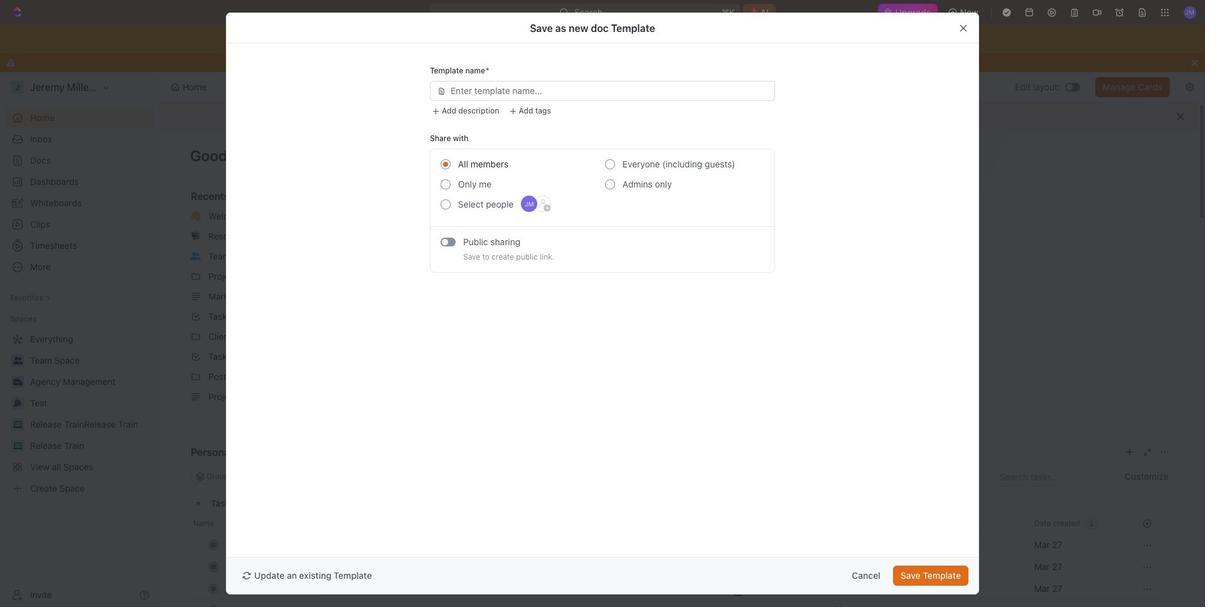 Task type: vqa. For each thing, say whether or not it's contained in the screenshot.
Gary Orlando's Workspace, , element
no



Task type: describe. For each thing, give the bounding box(es) containing it.
sidebar navigation
[[0, 72, 160, 608]]

Search tasks... text field
[[992, 468, 1118, 486]]

Enter template name... text field
[[451, 82, 768, 100]]

user group image
[[191, 252, 201, 260]]

qdq9q image
[[742, 263, 752, 273]]



Task type: locate. For each thing, give the bounding box(es) containing it.
option group
[[441, 154, 764, 222]]

alert
[[160, 103, 1198, 131]]

None radio
[[441, 159, 451, 169], [605, 159, 615, 169], [441, 200, 451, 210], [441, 159, 451, 169], [605, 159, 615, 169], [441, 200, 451, 210]]

None radio
[[441, 180, 451, 190], [605, 180, 615, 190], [441, 180, 451, 190], [605, 180, 615, 190]]

tree inside sidebar navigation
[[5, 330, 154, 499]]

tree
[[5, 330, 154, 499]]



